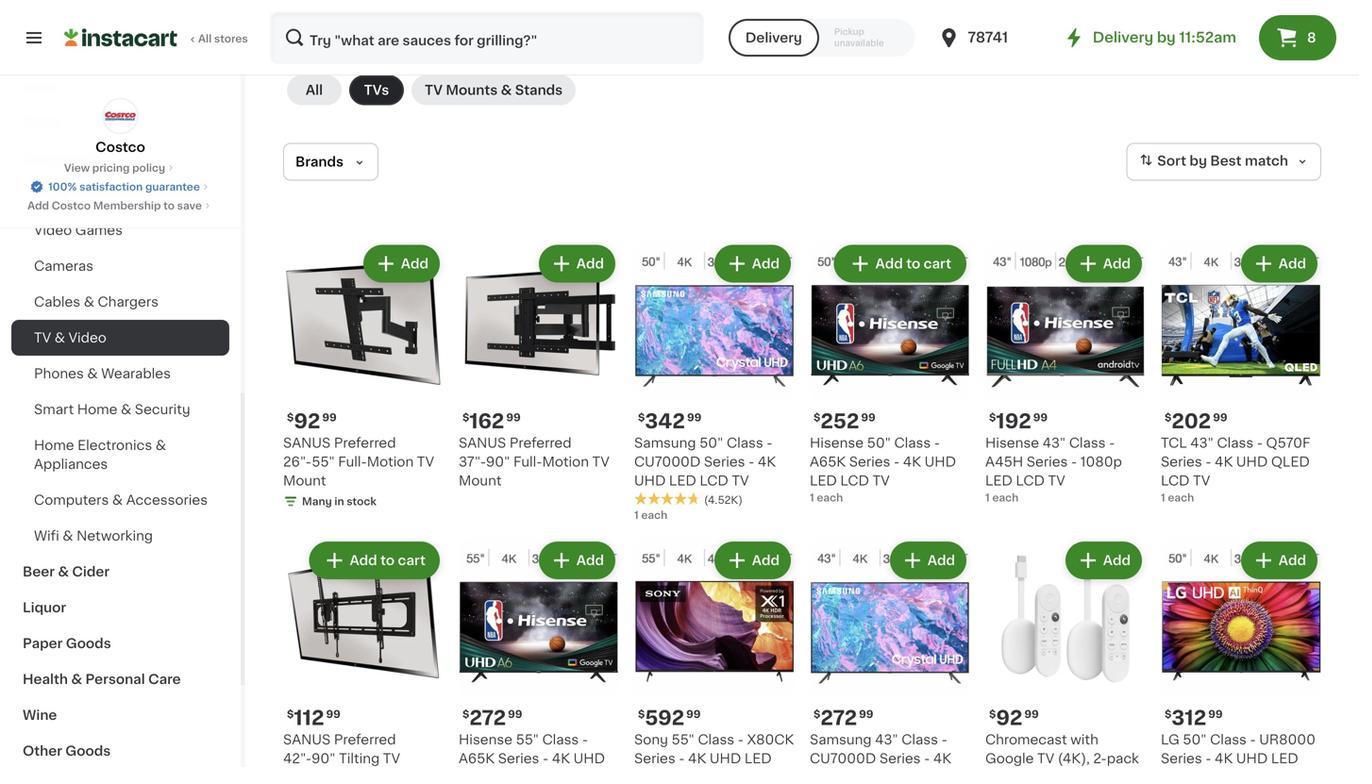Task type: describe. For each thing, give the bounding box(es) containing it.
$ 192 99
[[989, 412, 1048, 431]]

series for tcl 43" class - q570f series - 4k uhd qled lcd tv 1 each
[[1161, 456, 1203, 469]]

liquor
[[23, 601, 66, 615]]

networking
[[77, 530, 153, 543]]

series for hisense 43" class - a45h series - 1080p led lcd tv 1 each
[[1027, 456, 1068, 469]]

preferred for 162
[[510, 437, 572, 450]]

all for all stores
[[198, 34, 212, 44]]

paper goods link
[[11, 626, 229, 662]]

$ for sanus preferred 26"-55" full-motion tv mount
[[287, 413, 294, 423]]

preferred for 112
[[334, 734, 396, 747]]

& for wearables
[[87, 367, 98, 380]]

tv & video
[[34, 331, 107, 345]]

uhd inside hisense 50" class - a65k series - 4k uhd led lcd tv 1 each
[[925, 456, 956, 469]]

$ for tcl 43" class - q570f series - 4k uhd qled lcd tv
[[1165, 413, 1172, 423]]

ur8000
[[1260, 734, 1316, 747]]

costco link
[[96, 98, 145, 157]]

delivery by 11:52am
[[1093, 31, 1237, 44]]

43" for 192
[[1043, 437, 1066, 450]]

best match
[[1211, 155, 1289, 168]]

4k for 272
[[552, 752, 570, 766]]

uhd for 342
[[634, 474, 666, 488]]

mount for 162
[[459, 474, 502, 488]]

add for lg 50" class - ur8000 series - 4k uhd le
[[1279, 554, 1307, 567]]

beer & cider link
[[11, 554, 229, 590]]

50" for 312
[[1183, 734, 1207, 747]]

& for chargers
[[84, 296, 94, 309]]

class for hisense 43" class - a45h series - 1080p led lcd tv 1 each
[[1070, 437, 1106, 450]]

& for networking
[[63, 530, 73, 543]]

tcl 43" class - q570f series - 4k uhd qled lcd tv 1 each
[[1161, 437, 1311, 503]]

series for lg 50" class - ur8000 series - 4k uhd le
[[1161, 752, 1203, 766]]

0 vertical spatial video
[[34, 224, 72, 237]]

sort
[[1158, 155, 1187, 168]]

home inside home electronics & appliances
[[34, 439, 74, 452]]

guarantee
[[145, 182, 200, 192]]

1 vertical spatial video
[[69, 331, 107, 345]]

add costco membership to save link
[[27, 198, 213, 213]]

202
[[1172, 412, 1212, 431]]

hisense for 192
[[986, 437, 1040, 450]]

100% satisfaction guarantee button
[[29, 176, 211, 194]]

a65k for hisense 50" class - a65k series - 4k uhd led lcd tv 1 each
[[810, 456, 846, 469]]

satisfaction
[[79, 182, 143, 192]]

to for 112
[[380, 554, 394, 567]]

hisense inside 'hisense 55" class - a65k series - 4k uh'
[[459, 734, 513, 747]]

tv inside tcl 43" class - q570f series - 4k uhd qled lcd tv 1 each
[[1193, 474, 1211, 488]]

add for chromecast with google tv (4k), 2-pack
[[1103, 554, 1131, 567]]

baby link
[[11, 69, 229, 105]]

series for hisense 55" class - a65k series - 4k uh
[[498, 752, 539, 766]]

add for sony 55" class - x80ck series - 4k uhd le
[[752, 554, 780, 567]]

nsored
[[1286, 17, 1322, 27]]

cart for 252
[[924, 257, 952, 270]]

92 for sanus
[[294, 412, 320, 431]]

instacart logo image
[[64, 26, 177, 49]]

health
[[23, 673, 68, 686]]

192
[[996, 412, 1032, 431]]

add costco membership to save
[[27, 201, 202, 211]]

43" inside "samsung 43" class - cu7000d series - 4"
[[875, 734, 899, 747]]

add to cart for 252
[[876, 257, 952, 270]]

99 for chromecast with google tv (4k), 2-pack
[[1025, 710, 1039, 720]]

1080p
[[1081, 456, 1122, 469]]

272 for samsung
[[821, 709, 857, 728]]

lg
[[1161, 734, 1180, 747]]

252
[[821, 412, 860, 431]]

by for delivery
[[1157, 31, 1176, 44]]

many in stock
[[302, 497, 377, 507]]

cables & chargers link
[[11, 284, 229, 320]]

cameras
[[34, 260, 93, 273]]

policy
[[132, 163, 165, 173]]

security
[[135, 403, 190, 416]]

$ for samsung 43" class - cu7000d series - 4
[[814, 710, 821, 720]]

a65k for hisense 55" class - a65k series - 4k uh
[[459, 752, 495, 766]]

4k inside hisense 50" class - a65k series - 4k uhd led lcd tv 1 each
[[903, 456, 922, 469]]

series for samsung 50" class - cu7000d series - 4k uhd led lcd tv
[[704, 456, 745, 469]]

samsung for 272
[[810, 734, 872, 747]]

samsung 50" class - cu7000d series - 4k uhd led lcd tv
[[634, 437, 776, 488]]

product group containing 592
[[634, 538, 795, 768]]

hisense 55" class - a65k series - 4k uh
[[459, 734, 605, 768]]

full- for 162
[[514, 456, 542, 469]]

class for sony 55" class - x80ck series - 4k uhd le
[[698, 734, 735, 747]]

computers
[[34, 494, 109, 507]]

hisense 50" class - a65k series - 4k uhd led lcd tv 1 each
[[810, 437, 956, 503]]

match
[[1245, 155, 1289, 168]]

costco logo image
[[102, 98, 138, 134]]

add button for sanus preferred 26"-55" full-motion tv mount
[[365, 247, 438, 281]]

spo
[[1265, 17, 1286, 27]]

$ 112 99
[[287, 709, 341, 728]]

Best match Sort by field
[[1127, 143, 1322, 181]]

$ for sanus preferred 42"-90" tilting t
[[287, 710, 294, 720]]

pricing
[[92, 163, 130, 173]]

smart home & security
[[34, 403, 190, 416]]

home electronics & appliances
[[34, 439, 166, 471]]

delivery for delivery by 11:52am
[[1093, 31, 1154, 44]]

342
[[645, 412, 685, 431]]

sanus preferred 37"-90" full-motion tv mount
[[459, 437, 610, 488]]

hisense for 252
[[810, 437, 864, 450]]

99 for sony 55" class - x80ck series - 4k uhd le
[[687, 710, 701, 720]]

phones & wearables
[[34, 367, 171, 380]]

video games
[[34, 224, 123, 237]]

99 for samsung 50" class - cu7000d series - 4k uhd led lcd tv
[[687, 413, 702, 423]]

brands
[[296, 155, 344, 169]]

tv mounts & stands
[[425, 84, 563, 97]]

beer & cider
[[23, 566, 110, 579]]

smart
[[34, 403, 74, 416]]

99 for sanus preferred 26"-55" full-motion tv mount
[[322, 413, 337, 423]]

product group containing 162
[[459, 241, 619, 490]]

by for sort
[[1190, 155, 1208, 168]]

112
[[294, 709, 324, 728]]

floral link
[[11, 105, 229, 141]]

product group containing 202
[[1161, 241, 1322, 506]]

$ 272 99 for samsung
[[814, 709, 874, 728]]

50" for 342
[[700, 437, 724, 450]]

wifi & networking
[[34, 530, 153, 543]]

add button for chromecast with google tv (4k), 2-pack
[[1068, 544, 1141, 578]]

class for hisense 50" class - a65k series - 4k uhd led lcd tv 1 each
[[895, 437, 931, 450]]

delivery by 11:52am link
[[1063, 26, 1237, 49]]

$ 272 99 for hisense
[[463, 709, 523, 728]]

x80ck
[[747, 734, 794, 747]]

sanus preferred 26"-55" full-motion tv mount
[[283, 437, 434, 488]]

99 for tcl 43" class - q570f series - 4k uhd qled lcd tv
[[1213, 413, 1228, 423]]

mounts
[[446, 84, 498, 97]]

add button for sanus preferred 37"-90" full-motion tv mount
[[541, 247, 614, 281]]

$ 162 99
[[463, 412, 521, 431]]

games
[[75, 224, 123, 237]]

uhd for 312
[[1237, 752, 1268, 766]]

product group containing 342
[[634, 241, 795, 523]]

11:52am
[[1180, 31, 1237, 44]]

product group containing 112
[[283, 538, 444, 768]]

tv inside hisense 43" class - a45h series - 1080p led lcd tv 1 each
[[1048, 474, 1066, 488]]

0 horizontal spatial to
[[163, 201, 175, 211]]

$ for hisense 50" class - a65k series - 4k uhd led lcd tv
[[814, 413, 821, 423]]

paper
[[23, 637, 63, 651]]

other
[[23, 745, 62, 758]]

1 vertical spatial costco
[[52, 201, 91, 211]]

sanus preferred 42"-90" tilting t
[[283, 734, 400, 768]]

motion for 92
[[367, 456, 414, 469]]

lcd for hisense
[[841, 474, 869, 488]]

$ for samsung 50" class - cu7000d series - 4k uhd led lcd tv
[[638, 413, 645, 423]]

sony
[[634, 734, 668, 747]]

90" for 112
[[312, 752, 336, 766]]

class for lg 50" class - ur8000 series - 4k uhd le
[[1211, 734, 1247, 747]]

$ for sony 55" class - x80ck series - 4k uhd le
[[638, 710, 645, 720]]



Task type: locate. For each thing, give the bounding box(es) containing it.
costco down 100% at the top
[[52, 201, 91, 211]]

1 272 from the left
[[470, 709, 506, 728]]

lcd up (4.52k)
[[700, 474, 729, 488]]

stands
[[515, 84, 563, 97]]

product group containing 312
[[1161, 538, 1322, 768]]

$ 592 99
[[638, 709, 701, 728]]

1 vertical spatial 92
[[996, 709, 1023, 728]]

home down phones & wearables at top left
[[77, 403, 117, 416]]

1 each
[[634, 510, 668, 521]]

liquor link
[[11, 590, 229, 626]]

99 for samsung 43" class - cu7000d series - 4
[[859, 710, 874, 720]]

272 up "samsung 43" class - cu7000d series - 4"
[[821, 709, 857, 728]]

phones & wearables link
[[11, 356, 229, 392]]

50" down $ 342 99
[[700, 437, 724, 450]]

sanus up 42"-
[[283, 734, 331, 747]]

floral
[[23, 116, 60, 129]]

99 right 162 in the bottom left of the page
[[506, 413, 521, 423]]

q570f
[[1267, 437, 1311, 450]]

full- for 92
[[338, 456, 367, 469]]

$ 92 99 for chromecast
[[989, 709, 1039, 728]]

4 lcd from the left
[[1161, 474, 1190, 488]]

0 vertical spatial electronics
[[23, 152, 100, 165]]

92
[[294, 412, 320, 431], [996, 709, 1023, 728]]

series for hisense 50" class - a65k series - 4k uhd led lcd tv 1 each
[[849, 456, 891, 469]]

& right health
[[71, 673, 82, 686]]

class inside lg 50" class - ur8000 series - 4k uhd le
[[1211, 734, 1247, 747]]

lcd down $ 252 99
[[841, 474, 869, 488]]

phones
[[34, 367, 84, 380]]

8
[[1308, 31, 1317, 44]]

lcd inside tcl 43" class - q570f series - 4k uhd qled lcd tv 1 each
[[1161, 474, 1190, 488]]

1 horizontal spatial cu7000d
[[810, 752, 876, 766]]

1 horizontal spatial motion
[[542, 456, 589, 469]]

99 for hisense 50" class - a65k series - 4k uhd led lcd tv
[[861, 413, 876, 423]]

motion up stock
[[367, 456, 414, 469]]

4k inside sony 55" class - x80ck series - 4k uhd le
[[688, 752, 707, 766]]

99 inside $ 312 99
[[1209, 710, 1223, 720]]

a65k inside hisense 50" class - a65k series - 4k uhd led lcd tv 1 each
[[810, 456, 846, 469]]

class
[[727, 437, 764, 450], [895, 437, 931, 450], [1070, 437, 1106, 450], [1217, 437, 1254, 450], [542, 734, 579, 747], [698, 734, 735, 747], [902, 734, 938, 747], [1211, 734, 1247, 747]]

service type group
[[729, 19, 915, 57]]

sanus for 112
[[283, 734, 331, 747]]

series inside 'hisense 55" class - a65k series - 4k uh'
[[498, 752, 539, 766]]

0 horizontal spatial mount
[[283, 474, 326, 488]]

series inside lg 50" class - ur8000 series - 4k uhd le
[[1161, 752, 1203, 766]]

1 goods from the top
[[66, 637, 111, 651]]

$ 272 99 up "samsung 43" class - cu7000d series - 4"
[[814, 709, 874, 728]]

1 full- from the left
[[338, 456, 367, 469]]

led inside hisense 43" class - a45h series - 1080p led lcd tv 1 each
[[986, 474, 1013, 488]]

samsung down 342
[[634, 437, 696, 450]]

50" inside lg 50" class - ur8000 series - 4k uhd le
[[1183, 734, 1207, 747]]

led down $ 342 99
[[669, 474, 697, 488]]

led down a45h
[[986, 474, 1013, 488]]

lcd down the tcl
[[1161, 474, 1190, 488]]

delivery for delivery
[[746, 31, 802, 44]]

0 horizontal spatial $ 272 99
[[463, 709, 523, 728]]

with
[[1071, 734, 1099, 747]]

$ 92 99 up chromecast
[[989, 709, 1039, 728]]

$ up sony
[[638, 710, 645, 720]]

tv inside sanus preferred 37"-90" full-motion tv mount
[[592, 456, 610, 469]]

1 horizontal spatial home
[[77, 403, 117, 416]]

0 horizontal spatial add to cart button
[[310, 544, 438, 578]]

0 vertical spatial 92
[[294, 412, 320, 431]]

1 down samsung 50" class - cu7000d series - 4k uhd led lcd tv
[[634, 510, 639, 521]]

add button for sony 55" class - x80ck series - 4k uhd le
[[716, 544, 789, 578]]

each down the tcl
[[1168, 493, 1195, 503]]

pack
[[1107, 752, 1139, 766]]

$ 92 99 for sanus
[[287, 412, 337, 431]]

uhd inside samsung 50" class - cu7000d series - 4k uhd led lcd tv
[[634, 474, 666, 488]]

42"-
[[283, 752, 312, 766]]

add button for samsung 43" class - cu7000d series - 4
[[892, 544, 965, 578]]

272 for hisense
[[470, 709, 506, 728]]

99 inside $ 202 99
[[1213, 413, 1228, 423]]

$ 202 99
[[1165, 412, 1228, 431]]

1 horizontal spatial 90"
[[486, 456, 510, 469]]

series inside "samsung 43" class - cu7000d series - 4"
[[880, 752, 921, 766]]

0 vertical spatial add to cart button
[[836, 247, 965, 281]]

led inside samsung 50" class - cu7000d series - 4k uhd led lcd tv
[[669, 474, 697, 488]]

1 horizontal spatial costco
[[96, 141, 145, 154]]

$ 92 99 up 26"-
[[287, 412, 337, 431]]

99 inside $ 162 99
[[506, 413, 521, 423]]

4k inside 'hisense 55" class - a65k series - 4k uh'
[[552, 752, 570, 766]]

$ inside $ 112 99
[[287, 710, 294, 720]]

1 down $ 252 99
[[810, 493, 815, 503]]

99 inside $ 252 99
[[861, 413, 876, 423]]

1 inside tcl 43" class - q570f series - 4k uhd qled lcd tv 1 each
[[1161, 493, 1166, 503]]

50" down $ 252 99
[[867, 437, 891, 450]]

tvs link
[[349, 75, 404, 105]]

save
[[177, 201, 202, 211]]

$ up the tcl
[[1165, 413, 1172, 423]]

3 lcd from the left
[[1016, 474, 1045, 488]]

99 right 592
[[687, 710, 701, 720]]

99 right 342
[[687, 413, 702, 423]]

0 vertical spatial 90"
[[486, 456, 510, 469]]

lcd for samsung
[[700, 474, 729, 488]]

0 vertical spatial home
[[77, 403, 117, 416]]

& down the phones & wearables link
[[121, 403, 131, 416]]

0 horizontal spatial costco
[[52, 201, 91, 211]]

99 up chromecast
[[1025, 710, 1039, 720]]

audio
[[34, 188, 72, 201]]

43" inside hisense 43" class - a45h series - 1080p led lcd tv 1 each
[[1043, 437, 1066, 450]]

$ up lg
[[1165, 710, 1172, 720]]

a65k inside 'hisense 55" class - a65k series - 4k uh'
[[459, 752, 495, 766]]

26"-
[[283, 456, 312, 469]]

1 horizontal spatial 50"
[[867, 437, 891, 450]]

92 up chromecast
[[996, 709, 1023, 728]]

class inside tcl 43" class - q570f series - 4k uhd qled lcd tv 1 each
[[1217, 437, 1254, 450]]

272 up 'hisense 55" class - a65k series - 4k uh'
[[470, 709, 506, 728]]

full- inside sanus preferred 37"-90" full-motion tv mount
[[514, 456, 542, 469]]

2 horizontal spatial led
[[986, 474, 1013, 488]]

electronics
[[23, 152, 100, 165], [78, 439, 152, 452]]

series inside hisense 50" class - a65k series - 4k uhd led lcd tv 1 each
[[849, 456, 891, 469]]

hisense inside hisense 43" class - a45h series - 1080p led lcd tv 1 each
[[986, 437, 1040, 450]]

cart for 112
[[397, 554, 425, 567]]

by left 11:52am
[[1157, 31, 1176, 44]]

class inside 'hisense 55" class - a65k series - 4k uh'
[[542, 734, 579, 747]]

1 horizontal spatial 92
[[996, 709, 1023, 728]]

0 vertical spatial goods
[[66, 637, 111, 651]]

$ 252 99
[[814, 412, 876, 431]]

$ up hisense 50" class - a65k series - 4k uhd led lcd tv 1 each
[[814, 413, 821, 423]]

lg 50" class - ur8000 series - 4k uhd le
[[1161, 734, 1316, 768]]

led down 252
[[810, 474, 837, 488]]

add for hisense 43" class - a45h series - 1080p led lcd tv
[[1103, 257, 1131, 270]]

1 lcd from the left
[[700, 474, 729, 488]]

4k for 342
[[758, 456, 776, 469]]

add to cart button for 252
[[836, 247, 965, 281]]

lcd for tcl
[[1161, 474, 1190, 488]]

each down samsung 50" class - cu7000d series - 4k uhd led lcd tv
[[641, 510, 668, 521]]

2 goods from the top
[[65, 745, 111, 758]]

home up appliances
[[34, 439, 74, 452]]

1 vertical spatial to
[[907, 257, 921, 270]]

hisense inside hisense 50" class - a65k series - 4k uhd led lcd tv 1 each
[[810, 437, 864, 450]]

paper goods
[[23, 637, 111, 651]]

cu7000d for 272
[[810, 752, 876, 766]]

0 horizontal spatial 92
[[294, 412, 320, 431]]

4k inside samsung 50" class - cu7000d series - 4k uhd led lcd tv
[[758, 456, 776, 469]]

add button for hisense 43" class - a45h series - 1080p led lcd tv
[[1068, 247, 1141, 281]]

50" inside samsung 50" class - cu7000d series - 4k uhd led lcd tv
[[700, 437, 724, 450]]

99
[[322, 413, 337, 423], [506, 413, 521, 423], [687, 413, 702, 423], [861, 413, 876, 423], [1034, 413, 1048, 423], [1213, 413, 1228, 423], [326, 710, 341, 720], [508, 710, 523, 720], [687, 710, 701, 720], [859, 710, 874, 720], [1025, 710, 1039, 720], [1209, 710, 1223, 720]]

1 horizontal spatial led
[[810, 474, 837, 488]]

cameras link
[[11, 248, 229, 284]]

90" down $ 162 99 on the bottom
[[486, 456, 510, 469]]

2 vertical spatial to
[[380, 554, 394, 567]]

2 motion from the left
[[542, 456, 589, 469]]

1 motion from the left
[[367, 456, 414, 469]]

tv inside sanus preferred 26"-55" full-motion tv mount
[[417, 456, 434, 469]]

samsung 43" class - cu7000d series - 4
[[810, 734, 952, 768]]

50" inside hisense 50" class - a65k series - 4k uhd led lcd tv 1 each
[[867, 437, 891, 450]]

0 horizontal spatial cart
[[397, 554, 425, 567]]

cu7000d inside "samsung 43" class - cu7000d series - 4"
[[810, 752, 876, 766]]

lcd inside hisense 50" class - a65k series - 4k uhd led lcd tv 1 each
[[841, 474, 869, 488]]

class inside samsung 50" class - cu7000d series - 4k uhd led lcd tv
[[727, 437, 764, 450]]

90" inside sanus preferred 37"-90" full-motion tv mount
[[486, 456, 510, 469]]

0 vertical spatial add to cart
[[876, 257, 952, 270]]

$ up 26"-
[[287, 413, 294, 423]]

motion for 162
[[542, 456, 589, 469]]

$ for hisense 43" class - a45h series - 1080p led lcd tv
[[989, 413, 996, 423]]

goods inside paper goods link
[[66, 637, 111, 651]]

mount for 92
[[283, 474, 326, 488]]

led inside hisense 50" class - a65k series - 4k uhd led lcd tv 1 each
[[810, 474, 837, 488]]

0 vertical spatial cu7000d
[[634, 456, 701, 469]]

$ for chromecast with google tv (4k), 2-pack
[[989, 710, 996, 720]]

view
[[64, 163, 90, 173]]

99 inside $ 112 99
[[326, 710, 341, 720]]

series
[[704, 456, 745, 469], [849, 456, 891, 469], [1027, 456, 1068, 469], [1161, 456, 1203, 469], [498, 752, 539, 766], [634, 752, 676, 766], [880, 752, 921, 766], [1161, 752, 1203, 766]]

92 up 26"-
[[294, 412, 320, 431]]

1 vertical spatial all
[[306, 84, 323, 97]]

lcd inside hisense 43" class - a45h series - 1080p led lcd tv 1 each
[[1016, 474, 1045, 488]]

& for cider
[[58, 566, 69, 579]]

$ 312 99
[[1165, 709, 1223, 728]]

costco up view pricing policy link
[[96, 141, 145, 154]]

0 horizontal spatial samsung
[[634, 437, 696, 450]]

$ up chromecast
[[989, 710, 996, 720]]

2 horizontal spatial 50"
[[1183, 734, 1207, 747]]

0 horizontal spatial 90"
[[312, 752, 336, 766]]

motion right the 37"-
[[542, 456, 589, 469]]

0 horizontal spatial 50"
[[700, 437, 724, 450]]

preferred down $ 162 99 on the bottom
[[510, 437, 572, 450]]

appliances
[[34, 458, 108, 471]]

0 horizontal spatial a65k
[[459, 752, 495, 766]]

1 vertical spatial add to cart
[[349, 554, 425, 567]]

1 inside hisense 43" class - a45h series - 1080p led lcd tv 1 each
[[986, 493, 990, 503]]

$ 272 99 up 'hisense 55" class - a65k series - 4k uh'
[[463, 709, 523, 728]]

99 up "samsung 43" class - cu7000d series - 4"
[[859, 710, 874, 720]]

0 horizontal spatial by
[[1157, 31, 1176, 44]]

full- inside sanus preferred 26"-55" full-motion tv mount
[[338, 456, 367, 469]]

tv & video link
[[11, 320, 229, 356]]

sanus for 92
[[283, 437, 331, 450]]

computers & accessories link
[[11, 482, 229, 518]]

accessories
[[126, 494, 208, 507]]

by right sort
[[1190, 155, 1208, 168]]

99 inside $ 192 99
[[1034, 413, 1048, 423]]

uhd inside sony 55" class - x80ck series - 4k uhd le
[[710, 752, 741, 766]]

0 horizontal spatial hisense
[[459, 734, 513, 747]]

$ 92 99
[[287, 412, 337, 431], [989, 709, 1039, 728]]

$ 342 99
[[638, 412, 702, 431]]

1 vertical spatial 90"
[[312, 752, 336, 766]]

stores
[[214, 34, 248, 44]]

series inside samsung 50" class - cu7000d series - 4k uhd led lcd tv
[[704, 456, 745, 469]]

samsung inside "samsung 43" class - cu7000d series - 4"
[[810, 734, 872, 747]]

78741 button
[[938, 11, 1051, 64]]

sanus
[[283, 437, 331, 450], [459, 437, 506, 450], [283, 734, 331, 747]]

99 right 312
[[1209, 710, 1223, 720]]

1 horizontal spatial to
[[380, 554, 394, 567]]

4k for 592
[[688, 752, 707, 766]]

add for sanus preferred 37"-90" full-motion tv mount
[[577, 257, 604, 270]]

0 horizontal spatial 55"
[[312, 456, 335, 469]]

home electronics & appliances link
[[11, 428, 229, 482]]

1 horizontal spatial 43"
[[1043, 437, 1066, 450]]

100% satisfaction guarantee
[[48, 182, 200, 192]]

electronics down "smart home & security"
[[78, 439, 152, 452]]

all inside 'all' link
[[306, 84, 323, 97]]

stock
[[347, 497, 377, 507]]

2 mount from the left
[[459, 474, 502, 488]]

0 horizontal spatial add to cart
[[349, 554, 425, 567]]

mount down 26"-
[[283, 474, 326, 488]]

wearables
[[101, 367, 171, 380]]

$ inside $ 252 99
[[814, 413, 821, 423]]

(4.52k)
[[704, 495, 743, 506]]

99 up 'hisense 55" class - a65k series - 4k uh'
[[508, 710, 523, 720]]

& right the wifi at the bottom left of page
[[63, 530, 73, 543]]

50" down $ 312 99
[[1183, 734, 1207, 747]]

$ inside $ 592 99
[[638, 710, 645, 720]]

4k inside lg 50" class - ur8000 series - 4k uhd le
[[1215, 752, 1233, 766]]

goods
[[66, 637, 111, 651], [65, 745, 111, 758]]

99 for lg 50" class - ur8000 series - 4k uhd le
[[1209, 710, 1223, 720]]

all for all
[[306, 84, 323, 97]]

each inside tcl 43" class - q570f series - 4k uhd qled lcd tv 1 each
[[1168, 493, 1195, 503]]

& left stands
[[501, 84, 512, 97]]

$ for hisense 55" class - a65k series - 4k uh
[[463, 710, 470, 720]]

mount inside sanus preferred 37"-90" full-motion tv mount
[[459, 474, 502, 488]]

1 horizontal spatial 55"
[[516, 734, 539, 747]]

2 lcd from the left
[[841, 474, 869, 488]]

55" for 272
[[516, 734, 539, 747]]

2 $ 272 99 from the left
[[814, 709, 874, 728]]

full- up stock
[[338, 456, 367, 469]]

0 vertical spatial $ 92 99
[[287, 412, 337, 431]]

lcd inside samsung 50" class - cu7000d series - 4k uhd led lcd tv
[[700, 474, 729, 488]]

electronics up 100% at the top
[[23, 152, 100, 165]]

1 horizontal spatial add to cart button
[[836, 247, 965, 281]]

1 inside hisense 50" class - a65k series - 4k uhd led lcd tv 1 each
[[810, 493, 815, 503]]

1 horizontal spatial by
[[1190, 155, 1208, 168]]

electronics inside home electronics & appliances
[[78, 439, 152, 452]]

& right cables
[[84, 296, 94, 309]]

8 button
[[1259, 15, 1337, 60]]

$ up 42"-
[[287, 710, 294, 720]]

video down cables & chargers
[[69, 331, 107, 345]]

motion inside sanus preferred 37"-90" full-motion tv mount
[[542, 456, 589, 469]]

all inside all stores "link"
[[198, 34, 212, 44]]

& right beer
[[58, 566, 69, 579]]

1 vertical spatial electronics
[[78, 439, 152, 452]]

43" for 202
[[1191, 437, 1214, 450]]

product group containing 192
[[986, 241, 1146, 506]]

3 led from the left
[[986, 474, 1013, 488]]

$ up 'hisense 55" class - a65k series - 4k uh'
[[463, 710, 470, 720]]

hisense 43" class - a45h series - 1080p led lcd tv 1 each
[[986, 437, 1122, 503]]

all stores link
[[64, 11, 249, 64]]

& down security
[[156, 439, 166, 452]]

led for a65k
[[810, 474, 837, 488]]

0 horizontal spatial 272
[[470, 709, 506, 728]]

2 full- from the left
[[514, 456, 542, 469]]

preferred inside sanus preferred 26"-55" full-motion tv mount
[[334, 437, 396, 450]]

1 horizontal spatial samsung
[[810, 734, 872, 747]]

0 horizontal spatial full-
[[338, 456, 367, 469]]

class for hisense 55" class - a65k series - 4k uh
[[542, 734, 579, 747]]

wifi
[[34, 530, 59, 543]]

1 horizontal spatial a65k
[[810, 456, 846, 469]]

sanus for 162
[[459, 437, 506, 450]]

add for samsung 43" class - cu7000d series - 4
[[928, 554, 955, 567]]

1 vertical spatial add to cart button
[[310, 544, 438, 578]]

1 vertical spatial goods
[[65, 745, 111, 758]]

many
[[302, 497, 332, 507]]

each inside hisense 43" class - a45h series - 1080p led lcd tv 1 each
[[993, 493, 1019, 503]]

(4k),
[[1058, 752, 1090, 766]]

592
[[645, 709, 685, 728]]

4k inside tcl 43" class - q570f series - 4k uhd qled lcd tv 1 each
[[1215, 456, 1233, 469]]

99 right 252
[[861, 413, 876, 423]]

preferred up stock
[[334, 437, 396, 450]]

4k
[[758, 456, 776, 469], [903, 456, 922, 469], [1215, 456, 1233, 469], [552, 752, 570, 766], [688, 752, 707, 766], [1215, 752, 1233, 766]]

43" inside tcl 43" class - q570f series - 4k uhd qled lcd tv 1 each
[[1191, 437, 1214, 450]]

view pricing policy
[[64, 163, 165, 173]]

class inside hisense 50" class - a65k series - 4k uhd led lcd tv 1 each
[[895, 437, 931, 450]]

samsung inside samsung 50" class - cu7000d series - 4k uhd led lcd tv
[[634, 437, 696, 450]]

0 horizontal spatial 43"
[[875, 734, 899, 747]]

series for sony 55" class - x80ck series - 4k uhd le
[[634, 752, 676, 766]]

chargers
[[98, 296, 159, 309]]

goods inside other goods link
[[65, 745, 111, 758]]

$ inside $ 312 99
[[1165, 710, 1172, 720]]

tv inside samsung 50" class - cu7000d series - 4k uhd led lcd tv
[[732, 474, 749, 488]]

99 inside $ 592 99
[[687, 710, 701, 720]]

preferred
[[334, 437, 396, 450], [510, 437, 572, 450], [334, 734, 396, 747]]

add to cart for 112
[[349, 554, 425, 567]]

view pricing policy link
[[64, 161, 177, 176]]

2 horizontal spatial 43"
[[1191, 437, 1214, 450]]

by inside field
[[1190, 155, 1208, 168]]

preferred for 92
[[334, 437, 396, 450]]

0 horizontal spatial motion
[[367, 456, 414, 469]]

& up phones at the left
[[55, 331, 65, 345]]

0 horizontal spatial all
[[198, 34, 212, 44]]

other goods
[[23, 745, 111, 758]]

None search field
[[270, 11, 704, 64]]

class inside sony 55" class - x80ck series - 4k uhd le
[[698, 734, 735, 747]]

0 horizontal spatial cu7000d
[[634, 456, 701, 469]]

by
[[1157, 31, 1176, 44], [1190, 155, 1208, 168]]

★★★★★
[[634, 493, 701, 506], [634, 493, 701, 506]]

99 for sanus preferred 42"-90" tilting t
[[326, 710, 341, 720]]

1 vertical spatial cu7000d
[[810, 752, 876, 766]]

90" inside sanus preferred 42"-90" tilting t
[[312, 752, 336, 766]]

1 vertical spatial a65k
[[459, 752, 495, 766]]

wine link
[[11, 698, 229, 734]]

99 right the 202
[[1213, 413, 1228, 423]]

each down a45h
[[993, 493, 1019, 503]]

55" inside sanus preferred 26"-55" full-motion tv mount
[[312, 456, 335, 469]]

product group containing 252
[[810, 241, 971, 506]]

class for samsung 50" class - cu7000d series - 4k uhd led lcd tv
[[727, 437, 764, 450]]

43"
[[1043, 437, 1066, 450], [1191, 437, 1214, 450], [875, 734, 899, 747]]

1 vertical spatial by
[[1190, 155, 1208, 168]]

costco
[[96, 141, 145, 154], [52, 201, 91, 211]]

wifi & networking link
[[11, 518, 229, 554]]

$ inside $ 202 99
[[1165, 413, 1172, 423]]

uhd inside lg 50" class - ur8000 series - 4k uhd le
[[1237, 752, 1268, 766]]

90" left the tilting
[[312, 752, 336, 766]]

99 up sanus preferred 26"-55" full-motion tv mount
[[322, 413, 337, 423]]

goods for other goods
[[65, 745, 111, 758]]

99 right "192" at the bottom
[[1034, 413, 1048, 423]]

92 for chromecast
[[996, 709, 1023, 728]]

1 horizontal spatial full-
[[514, 456, 542, 469]]

55" for 592
[[672, 734, 695, 747]]

add to cart button for 112
[[310, 544, 438, 578]]

tv
[[425, 84, 443, 97], [34, 331, 51, 345], [417, 456, 434, 469], [592, 456, 610, 469], [732, 474, 749, 488], [873, 474, 890, 488], [1048, 474, 1066, 488], [1193, 474, 1211, 488], [1038, 752, 1055, 766]]

$ inside $ 192 99
[[989, 413, 996, 423]]

video
[[34, 224, 72, 237], [69, 331, 107, 345]]

1 horizontal spatial $ 92 99
[[989, 709, 1039, 728]]

sanus inside sanus preferred 42"-90" tilting t
[[283, 734, 331, 747]]

preferred up the tilting
[[334, 734, 396, 747]]

1 horizontal spatial $ 272 99
[[814, 709, 874, 728]]

& inside home electronics & appliances
[[156, 439, 166, 452]]

sanus up 26"-
[[283, 437, 331, 450]]

add for hisense 55" class - a65k series - 4k uh
[[577, 554, 604, 567]]

1 horizontal spatial mount
[[459, 474, 502, 488]]

tv inside 'chromecast with google tv (4k), 2-pack'
[[1038, 752, 1055, 766]]

sanus inside sanus preferred 37"-90" full-motion tv mount
[[459, 437, 506, 450]]

add inside add costco membership to save link
[[27, 201, 49, 211]]

add button for samsung 50" class - cu7000d series - 4k uhd led lcd tv
[[716, 247, 789, 281]]

99 right 112
[[326, 710, 341, 720]]

a45h
[[986, 456, 1024, 469]]

goods up health & personal care
[[66, 637, 111, 651]]

1 horizontal spatial 272
[[821, 709, 857, 728]]

90" for 162
[[486, 456, 510, 469]]

sanus up the 37"-
[[459, 437, 506, 450]]

0 vertical spatial by
[[1157, 31, 1176, 44]]

0 horizontal spatial $ 92 99
[[287, 412, 337, 431]]

55" inside 'hisense 55" class - a65k series - 4k uh'
[[516, 734, 539, 747]]

1 led from the left
[[669, 474, 697, 488]]

1 horizontal spatial all
[[306, 84, 323, 97]]

1 horizontal spatial delivery
[[1093, 31, 1154, 44]]

mount inside sanus preferred 26"-55" full-motion tv mount
[[283, 474, 326, 488]]

tvs
[[364, 84, 389, 97]]

video down audio
[[34, 224, 72, 237]]

uhd inside tcl 43" class - q570f series - 4k uhd qled lcd tv 1 each
[[1237, 456, 1268, 469]]

cu7000d for 342
[[634, 456, 701, 469]]

add to cart
[[876, 257, 952, 270], [349, 554, 425, 567]]

each inside hisense 50" class - a65k series - 4k uhd led lcd tv 1 each
[[817, 493, 843, 503]]

samsung right x80ck
[[810, 734, 872, 747]]

1 vertical spatial $ 92 99
[[989, 709, 1039, 728]]

sanus inside sanus preferred 26"-55" full-motion tv mount
[[283, 437, 331, 450]]

1 vertical spatial samsung
[[810, 734, 872, 747]]

1 mount from the left
[[283, 474, 326, 488]]

0 horizontal spatial led
[[669, 474, 697, 488]]

2 272 from the left
[[821, 709, 857, 728]]

Search field
[[272, 13, 702, 62]]

all left stores
[[198, 34, 212, 44]]

1 horizontal spatial cart
[[924, 257, 952, 270]]

99 for sanus preferred 37"-90" full-motion tv mount
[[506, 413, 521, 423]]

baby
[[23, 80, 58, 93]]

99 for hisense 55" class - a65k series - 4k uh
[[508, 710, 523, 720]]

preferred inside sanus preferred 42"-90" tilting t
[[334, 734, 396, 747]]

series inside sony 55" class - x80ck series - 4k uhd le
[[634, 752, 676, 766]]

lcd down a45h
[[1016, 474, 1045, 488]]

goods for paper goods
[[66, 637, 111, 651]]

1 down the tcl
[[1161, 493, 1166, 503]]

1 vertical spatial cart
[[397, 554, 425, 567]]

$ up "samsung 43" class - cu7000d series - 4"
[[814, 710, 821, 720]]

2 led from the left
[[810, 474, 837, 488]]

1 down a45h
[[986, 493, 990, 503]]

each down 252
[[817, 493, 843, 503]]

series for samsung 43" class - cu7000d series - 4
[[880, 752, 921, 766]]

add button for tcl 43" class - q570f series - 4k uhd qled lcd tv
[[1243, 247, 1316, 281]]

99 inside $ 342 99
[[687, 413, 702, 423]]

99 for hisense 43" class - a45h series - 1080p led lcd tv
[[1034, 413, 1048, 423]]

& up networking
[[112, 494, 123, 507]]

delivery inside button
[[746, 31, 802, 44]]

electronics link
[[11, 141, 229, 177]]

$ for sanus preferred 37"-90" full-motion tv mount
[[463, 413, 470, 423]]

37"-
[[459, 456, 486, 469]]

& right phones at the left
[[87, 367, 98, 380]]

0 vertical spatial to
[[163, 201, 175, 211]]

0 vertical spatial a65k
[[810, 456, 846, 469]]

$ up samsung 50" class - cu7000d series - 4k uhd led lcd tv
[[638, 413, 645, 423]]

$ 272 99
[[463, 709, 523, 728], [814, 709, 874, 728]]

2 horizontal spatial hisense
[[986, 437, 1040, 450]]

samsung for 342
[[634, 437, 696, 450]]

goods right 'other'
[[65, 745, 111, 758]]

4k for 312
[[1215, 752, 1233, 766]]

tv inside hisense 50" class - a65k series - 4k uhd led lcd tv 1 each
[[873, 474, 890, 488]]

2 horizontal spatial to
[[907, 257, 921, 270]]

& for personal
[[71, 673, 82, 686]]

& for accessories
[[112, 494, 123, 507]]

motion inside sanus preferred 26"-55" full-motion tv mount
[[367, 456, 414, 469]]

sony 55" class - x80ck series - 4k uhd le
[[634, 734, 794, 768]]

0 vertical spatial cart
[[924, 257, 952, 270]]

$ up a45h
[[989, 413, 996, 423]]

&
[[501, 84, 512, 97], [84, 296, 94, 309], [55, 331, 65, 345], [87, 367, 98, 380], [121, 403, 131, 416], [156, 439, 166, 452], [112, 494, 123, 507], [63, 530, 73, 543], [58, 566, 69, 579], [71, 673, 82, 686]]

$ up the 37"-
[[463, 413, 470, 423]]

1 $ 272 99 from the left
[[463, 709, 523, 728]]

0 vertical spatial costco
[[96, 141, 145, 154]]

add
[[27, 201, 49, 211], [401, 257, 429, 270], [577, 257, 604, 270], [752, 257, 780, 270], [876, 257, 903, 270], [1103, 257, 1131, 270], [1279, 257, 1307, 270], [349, 554, 377, 567], [577, 554, 604, 567], [752, 554, 780, 567], [928, 554, 955, 567], [1103, 554, 1131, 567], [1279, 554, 1307, 567]]

1 horizontal spatial hisense
[[810, 437, 864, 450]]

0 horizontal spatial delivery
[[746, 31, 802, 44]]

add for samsung 50" class - cu7000d series - 4k uhd led lcd tv
[[752, 257, 780, 270]]

& for video
[[55, 331, 65, 345]]

$ inside $ 342 99
[[638, 413, 645, 423]]

add button for hisense 55" class - a65k series - 4k uh
[[541, 544, 614, 578]]

beer
[[23, 566, 55, 579]]

health & personal care
[[23, 673, 181, 686]]

1 vertical spatial home
[[34, 439, 74, 452]]

class inside "samsung 43" class - cu7000d series - 4"
[[902, 734, 938, 747]]

78741
[[968, 31, 1009, 44]]

delivery
[[1093, 31, 1154, 44], [746, 31, 802, 44]]

series inside tcl 43" class - q570f series - 4k uhd qled lcd tv 1 each
[[1161, 456, 1203, 469]]

class for tcl 43" class - q570f series - 4k uhd qled lcd tv 1 each
[[1217, 437, 1254, 450]]

tv mounts & stands link
[[412, 75, 576, 105]]

cu7000d inside samsung 50" class - cu7000d series - 4k uhd led lcd tv
[[634, 456, 701, 469]]

0 horizontal spatial home
[[34, 439, 74, 452]]

brands button
[[283, 143, 379, 181]]

mount down the 37"-
[[459, 474, 502, 488]]

0 vertical spatial samsung
[[634, 437, 696, 450]]

2 horizontal spatial 55"
[[672, 734, 695, 747]]

add button for lg 50" class - ur8000 series - 4k uhd le
[[1243, 544, 1316, 578]]

0 vertical spatial all
[[198, 34, 212, 44]]

chromecast
[[986, 734, 1068, 747]]

all left tvs
[[306, 84, 323, 97]]

product group
[[283, 241, 444, 513], [459, 241, 619, 490], [634, 241, 795, 523], [810, 241, 971, 506], [986, 241, 1146, 506], [1161, 241, 1322, 506], [283, 538, 444, 768], [459, 538, 619, 768], [634, 538, 795, 768], [810, 538, 971, 768], [986, 538, 1146, 768], [1161, 538, 1322, 768]]

1 horizontal spatial add to cart
[[876, 257, 952, 270]]

full- down $ 162 99 on the bottom
[[514, 456, 542, 469]]

cables
[[34, 296, 80, 309]]



Task type: vqa. For each thing, say whether or not it's contained in the screenshot.


